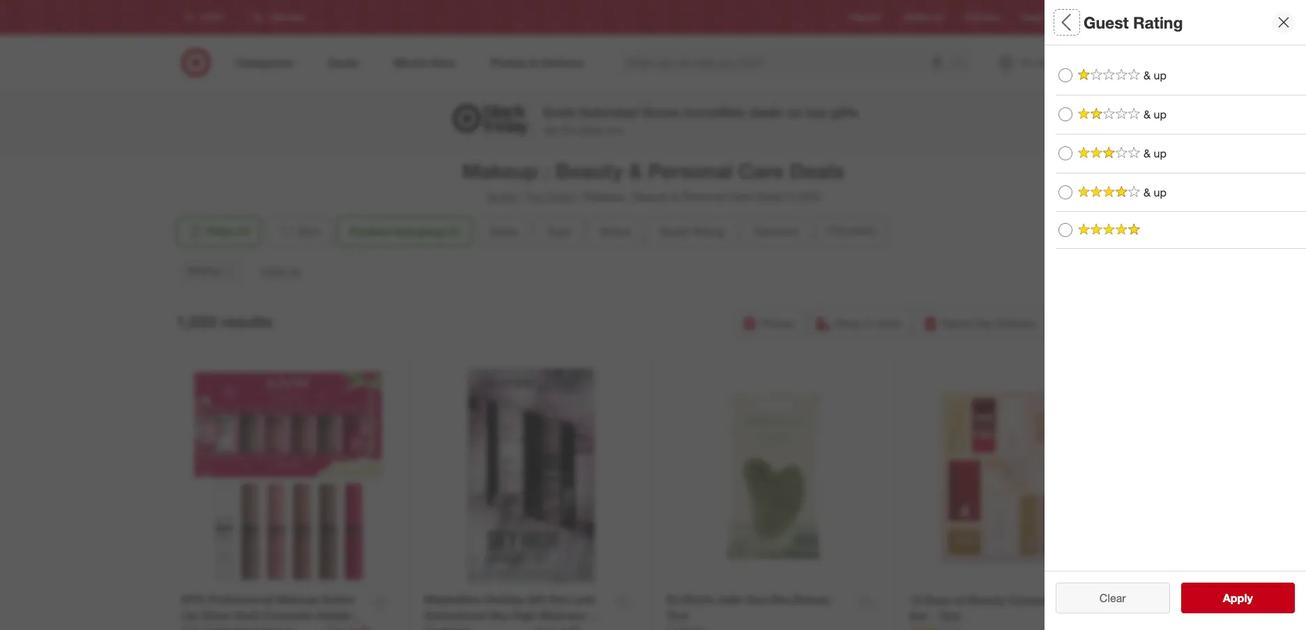 Task type: describe. For each thing, give the bounding box(es) containing it.
deals down target "link"
[[490, 224, 518, 238]]

0 vertical spatial clear all
[[260, 264, 300, 278]]

product grouping makeup
[[1056, 104, 1168, 133]]

results for see results
[[1232, 591, 1268, 605]]

Include out of stock checkbox
[[1056, 401, 1070, 415]]

target circle
[[1021, 12, 1068, 23]]

weekly
[[904, 12, 931, 23]]

top deals link
[[526, 190, 575, 204]]

all filters dialog
[[1045, 0, 1306, 631]]

discount
[[754, 224, 798, 238]]

0 horizontal spatial clear all button
[[260, 264, 300, 279]]

2 & up from the top
[[1144, 107, 1167, 121]]

makeup inside product grouping makeup
[[1056, 122, 1091, 133]]

now.
[[605, 124, 625, 136]]

0 horizontal spatial deals button
[[478, 216, 530, 247]]

same
[[942, 317, 971, 330]]

grouping for product grouping (1)
[[395, 224, 444, 238]]

1 & up radio from the top
[[1059, 108, 1073, 122]]

clear for bottom clear all button
[[1093, 591, 1119, 605]]

sky
[[489, 609, 509, 623]]

nyx professional makeup butter lip gloss vault cosmetic holiday gift set - 1.62 fl oz/6pc
[[181, 593, 356, 631]]

2 (1) from the left
[[447, 224, 460, 238]]

jade
[[717, 593, 742, 607]]

see results
[[1209, 591, 1268, 605]]

maybelline holiday gift set lash sensational sky high mascara & tinted primer - 2pc link
[[424, 592, 606, 631]]

- inside nyx professional makeup butter lip gloss vault cosmetic holiday gift set - 1.62 fl oz/6pc
[[224, 625, 229, 631]]

cosmetic inside '12 days of beauty cosmetic gift set - 12ct'
[[1009, 593, 1059, 607]]

maybelline
[[424, 593, 481, 607]]

4 & up from the top
[[1144, 185, 1167, 199]]

maybelline holiday gift set lash sensational sky high mascara & tinted primer - 2pc
[[424, 593, 596, 631]]

find stores link
[[1091, 11, 1133, 23]]

discount button
[[742, 216, 810, 247]]

lash
[[570, 593, 595, 607]]

top
[[526, 190, 544, 204]]

primer
[[460, 625, 496, 631]]

2 & up radio from the top
[[1059, 147, 1073, 160]]

type button inside the all filters dialog
[[1056, 143, 1306, 192]]

guest inside button
[[659, 224, 689, 238]]

rating inside button
[[692, 224, 725, 238]]

redcard
[[966, 12, 999, 23]]

gua
[[745, 593, 767, 607]]

on
[[786, 104, 802, 120]]

makeup inside nyx professional makeup butter lip gloss vault cosmetic holiday gift set - 1.62 fl oz/6pc
[[277, 593, 319, 607]]

fpo/apo
[[828, 224, 876, 238]]

sort button
[[266, 216, 331, 247]]

target link
[[486, 190, 516, 204]]

0 horizontal spatial brand button
[[588, 216, 642, 247]]

top
[[806, 104, 827, 120]]

holiday inside nyx professional makeup butter lip gloss vault cosmetic holiday gift set - 1.62 fl oz/6pc
[[317, 609, 356, 623]]

grouping for product grouping makeup
[[1110, 104, 1168, 120]]

score
[[643, 104, 680, 120]]

pickup
[[761, 317, 795, 330]]

stores
[[1109, 12, 1133, 23]]

What can we help you find? suggestions appear below search field
[[618, 47, 957, 78]]

1 horizontal spatial target
[[1021, 12, 1044, 23]]

gift inside '12 days of beauty cosmetic gift set - 12ct'
[[1063, 593, 1082, 607]]

gifts
[[830, 104, 858, 120]]

target circle link
[[1021, 11, 1068, 23]]

1 vertical spatial type button
[[535, 216, 583, 247]]

see results button
[[1181, 583, 1295, 614]]

target inside makeup : beauty & personal care deals target / top deals / makeup : beauty & personal care deals (1,023)
[[486, 190, 516, 204]]

saturday!
[[579, 104, 639, 120]]

guest rating button
[[648, 216, 737, 247]]

beauty up guest rating button
[[634, 190, 669, 204]]

1,023
[[176, 312, 216, 332]]

weekly ad
[[904, 12, 943, 23]]

clear inside guest rating dialog
[[1100, 591, 1126, 605]]

3 up from the top
[[1154, 146, 1167, 160]]

12 days of beauty cosmetic gift set - 12ct
[[910, 593, 1082, 623]]

redcard link
[[966, 11, 999, 23]]

deals right top
[[547, 190, 575, 204]]

cosmetic inside nyx professional makeup butter lip gloss vault cosmetic holiday gift set - 1.62 fl oz/6pc
[[263, 609, 314, 623]]

gift inside nyx professional makeup butter lip gloss vault cosmetic holiday gift set - 1.62 fl oz/6pc
[[181, 625, 200, 631]]

3 & up from the top
[[1144, 146, 1167, 160]]

filter
[[207, 224, 234, 238]]

beauty inside ecotools jade gua sha beauty tool
[[793, 593, 831, 607]]

filter (1) button
[[176, 216, 261, 247]]

gloss
[[201, 609, 231, 623]]

1 / from the left
[[519, 190, 523, 204]]

makeup button
[[176, 255, 246, 286]]

of
[[955, 593, 965, 607]]

same day delivery
[[942, 317, 1036, 330]]

clear button
[[1056, 583, 1170, 614]]

same day delivery button
[[916, 308, 1046, 339]]

professional
[[208, 593, 274, 607]]

4 up from the top
[[1154, 185, 1167, 199]]

12 days of beauty cosmetic gift set - 12ct link
[[910, 593, 1092, 625]]

0 vertical spatial care
[[738, 158, 784, 183]]

search button
[[947, 47, 981, 81]]

1.62
[[232, 625, 254, 631]]

2pc
[[507, 625, 526, 631]]

rating inside dialog
[[1133, 12, 1183, 32]]

nyx professional makeup butter lip gloss vault cosmetic holiday gift set - 1.62 fl oz/6pc link
[[181, 592, 363, 631]]

0 horizontal spatial type
[[547, 224, 571, 238]]

1 & up radio from the top
[[1059, 69, 1073, 83]]

12
[[910, 593, 922, 607]]

1 vertical spatial :
[[627, 190, 630, 204]]

all
[[1056, 12, 1075, 32]]

ecotools
[[667, 593, 714, 607]]

filters
[[1080, 12, 1123, 32]]

incredible
[[683, 104, 745, 120]]

fpo/apo button
[[816, 216, 888, 247]]

lip
[[181, 609, 198, 623]]

vault
[[234, 609, 260, 623]]

high
[[512, 609, 536, 623]]

shop in store
[[835, 317, 902, 330]]

day
[[974, 317, 993, 330]]



Task type: locate. For each thing, give the bounding box(es) containing it.
1 vertical spatial brand
[[600, 224, 630, 238]]

2 horizontal spatial -
[[930, 609, 935, 623]]

- left the 12ct
[[930, 609, 935, 623]]

1 horizontal spatial set
[[549, 593, 567, 607]]

& up radio down all
[[1059, 69, 1073, 83]]

0 horizontal spatial deals
[[579, 124, 602, 136]]

ecotools jade gua sha beauty tool link
[[667, 592, 849, 624]]

0 vertical spatial guest
[[1084, 12, 1129, 32]]

all inside dialog
[[1122, 591, 1133, 605]]

0 vertical spatial all
[[289, 264, 300, 278]]

rating left discount button
[[692, 224, 725, 238]]

nyx
[[181, 593, 205, 607]]

0 vertical spatial deals
[[749, 104, 783, 120]]

ends
[[544, 104, 575, 120]]

1 horizontal spatial holiday
[[484, 593, 524, 607]]

apply button
[[1181, 583, 1295, 614]]

2 vertical spatial set
[[204, 625, 221, 631]]

1 horizontal spatial all
[[1122, 591, 1133, 605]]

& up radio
[[1059, 108, 1073, 122], [1059, 185, 1073, 199]]

(1) inside the filter (1) button
[[237, 224, 250, 238]]

2 / from the left
[[578, 190, 581, 204]]

1 & up from the top
[[1144, 68, 1167, 82]]

1 vertical spatial product
[[349, 224, 392, 238]]

& up radio
[[1059, 69, 1073, 83], [1059, 147, 1073, 160]]

filter (1)
[[207, 224, 250, 238]]

product for product grouping makeup
[[1056, 104, 1106, 120]]

0 horizontal spatial set
[[204, 625, 221, 631]]

1 horizontal spatial (1)
[[447, 224, 460, 238]]

grouping inside product grouping makeup
[[1110, 104, 1168, 120]]

deals
[[749, 104, 783, 120], [579, 124, 602, 136]]

- down sky
[[499, 625, 504, 631]]

personal down ends saturday! score incredible deals on top gifts get the deals now. at the top of the page
[[648, 158, 733, 183]]

holiday down butter
[[317, 609, 356, 623]]

1 vertical spatial type
[[547, 224, 571, 238]]

/ right the top deals 'link'
[[578, 190, 581, 204]]

0 vertical spatial deals button
[[1056, 45, 1306, 94]]

brand button
[[1056, 192, 1306, 241], [588, 216, 642, 247]]

1 vertical spatial clear all button
[[1056, 583, 1170, 614]]

beauty down 'the'
[[555, 158, 623, 183]]

beauty right sha
[[793, 593, 831, 607]]

12 days of beauty cosmetic gift set - 12ct image
[[910, 369, 1125, 585], [910, 369, 1125, 585]]

rating right the stores
[[1133, 12, 1183, 32]]

0 vertical spatial set
[[549, 593, 567, 607]]

type
[[1056, 157, 1085, 173], [547, 224, 571, 238]]

care
[[738, 158, 784, 183], [729, 190, 752, 204]]

set inside '12 days of beauty cosmetic gift set - 12ct'
[[910, 609, 927, 623]]

1 horizontal spatial clear all
[[1093, 591, 1133, 605]]

0 vertical spatial & up radio
[[1059, 108, 1073, 122]]

ad
[[933, 12, 943, 23]]

2 up from the top
[[1154, 107, 1167, 121]]

0 horizontal spatial -
[[224, 625, 229, 631]]

0 horizontal spatial product
[[349, 224, 392, 238]]

1 vertical spatial grouping
[[395, 224, 444, 238]]

2 horizontal spatial gift
[[1063, 593, 1082, 607]]

0 vertical spatial :
[[544, 158, 550, 183]]

deals left (1,023)
[[755, 190, 783, 204]]

find
[[1091, 12, 1107, 23]]

0 horizontal spatial guest
[[659, 224, 689, 238]]

type down the top deals 'link'
[[547, 224, 571, 238]]

1 vertical spatial rating
[[692, 224, 725, 238]]

sensational
[[424, 609, 486, 623]]

0 horizontal spatial type button
[[535, 216, 583, 247]]

1 horizontal spatial grouping
[[1110, 104, 1168, 120]]

beauty
[[555, 158, 623, 183], [634, 190, 669, 204], [793, 593, 831, 607], [968, 593, 1006, 607]]

target
[[1021, 12, 1044, 23], [486, 190, 516, 204]]

guest rating inside button
[[659, 224, 725, 238]]

holiday inside maybelline holiday gift set lash sensational sky high mascara & tinted primer - 2pc
[[484, 593, 524, 607]]

0 horizontal spatial cosmetic
[[263, 609, 314, 623]]

deals down all
[[1056, 60, 1092, 76]]

guest
[[1084, 12, 1129, 32], [659, 224, 689, 238]]

0 horizontal spatial target
[[486, 190, 516, 204]]

all filters
[[1056, 12, 1123, 32]]

sha
[[770, 593, 790, 607]]

clear for clear all button to the left
[[260, 264, 286, 278]]

- inside '12 days of beauty cosmetic gift set - 12ct'
[[930, 609, 935, 623]]

0 horizontal spatial :
[[544, 158, 550, 183]]

0 vertical spatial personal
[[648, 158, 733, 183]]

up
[[1154, 68, 1167, 82], [1154, 107, 1167, 121], [1154, 146, 1167, 160], [1154, 185, 1167, 199]]

product for product grouping (1)
[[349, 224, 392, 238]]

holiday up sky
[[484, 593, 524, 607]]

shop in store button
[[809, 308, 911, 339]]

target left circle
[[1021, 12, 1044, 23]]

12ct
[[938, 609, 961, 623]]

-
[[930, 609, 935, 623], [224, 625, 229, 631], [499, 625, 504, 631]]

& inside maybelline holiday gift set lash sensational sky high mascara & tinted primer - 2pc
[[588, 609, 596, 623]]

1 horizontal spatial guest
[[1084, 12, 1129, 32]]

set down gloss
[[204, 625, 221, 631]]

0 horizontal spatial (1)
[[237, 224, 250, 238]]

0 vertical spatial type button
[[1056, 143, 1306, 192]]

guest rating inside dialog
[[1084, 12, 1183, 32]]

0 horizontal spatial grouping
[[395, 224, 444, 238]]

get
[[544, 124, 560, 136]]

type inside the all filters dialog
[[1056, 157, 1085, 173]]

1 vertical spatial deals button
[[478, 216, 530, 247]]

clear all inside the all filters dialog
[[1093, 591, 1133, 605]]

ecotools jade gua sha beauty tool image
[[667, 369, 882, 584], [667, 369, 882, 584]]

0 vertical spatial rating
[[1133, 12, 1183, 32]]

deals button
[[1056, 45, 1306, 94], [478, 216, 530, 247]]

gift
[[527, 593, 546, 607], [1063, 593, 1082, 607], [181, 625, 200, 631]]

- inside maybelline holiday gift set lash sensational sky high mascara & tinted primer - 2pc
[[499, 625, 504, 631]]

1 up from the top
[[1154, 68, 1167, 82]]

1 horizontal spatial cosmetic
[[1009, 593, 1059, 607]]

pickup button
[[735, 308, 804, 339]]

1 vertical spatial deals
[[579, 124, 602, 136]]

1 horizontal spatial clear all button
[[1056, 583, 1170, 614]]

0 horizontal spatial rating
[[692, 224, 725, 238]]

deals inside the all filters dialog
[[1056, 60, 1092, 76]]

1 horizontal spatial rating
[[1133, 12, 1183, 32]]

personal up guest rating button
[[682, 190, 725, 204]]

brand button inside the all filters dialog
[[1056, 192, 1306, 241]]

fl
[[257, 625, 263, 631]]

0 vertical spatial cosmetic
[[1009, 593, 1059, 607]]

(1,023)
[[786, 190, 820, 204]]

gift inside maybelline holiday gift set lash sensational sky high mascara & tinted primer - 2pc
[[527, 593, 546, 607]]

registry link
[[851, 11, 882, 23]]

target left top
[[486, 190, 516, 204]]

1 vertical spatial all
[[1122, 591, 1133, 605]]

product inside product grouping makeup
[[1056, 104, 1106, 120]]

1 horizontal spatial :
[[627, 190, 630, 204]]

apply
[[1223, 591, 1253, 605]]

results
[[221, 312, 273, 332], [1232, 591, 1268, 605]]

1 horizontal spatial type button
[[1056, 143, 1306, 192]]

1 horizontal spatial gift
[[527, 593, 546, 607]]

2 & up radio from the top
[[1059, 185, 1073, 199]]

0 horizontal spatial /
[[519, 190, 523, 204]]

results inside button
[[1232, 591, 1268, 605]]

0 horizontal spatial results
[[221, 312, 273, 332]]

0 vertical spatial results
[[221, 312, 273, 332]]

clear all
[[260, 264, 300, 278], [1093, 591, 1133, 605]]

1 horizontal spatial deals button
[[1056, 45, 1306, 94]]

0 horizontal spatial gift
[[181, 625, 200, 631]]

1 horizontal spatial /
[[578, 190, 581, 204]]

deals up (1,023)
[[790, 158, 844, 183]]

1 vertical spatial guest
[[659, 224, 689, 238]]

1 horizontal spatial type
[[1056, 157, 1085, 173]]

1 vertical spatial & up radio
[[1059, 185, 1073, 199]]

1 horizontal spatial guest rating
[[1084, 12, 1183, 32]]

0 vertical spatial clear all button
[[260, 264, 300, 279]]

1 horizontal spatial product
[[1056, 104, 1106, 120]]

0 vertical spatial & up radio
[[1059, 69, 1073, 83]]

0 vertical spatial product
[[1056, 104, 1106, 120]]

registry
[[851, 12, 882, 23]]

2 horizontal spatial set
[[910, 609, 927, 623]]

mascara
[[539, 609, 585, 623]]

set
[[549, 593, 567, 607], [910, 609, 927, 623], [204, 625, 221, 631]]

care up discount
[[738, 158, 784, 183]]

type down product grouping makeup
[[1056, 157, 1085, 173]]

care up discount button
[[729, 190, 752, 204]]

holiday
[[484, 593, 524, 607], [317, 609, 356, 623]]

brand inside the all filters dialog
[[1056, 206, 1094, 222]]

& up
[[1144, 68, 1167, 82], [1144, 107, 1167, 121], [1144, 146, 1167, 160], [1144, 185, 1167, 199]]

1 vertical spatial clear all
[[1093, 591, 1133, 605]]

0 vertical spatial holiday
[[484, 593, 524, 607]]

0 vertical spatial type
[[1056, 157, 1085, 173]]

makeup inside 'makeup' button
[[187, 264, 222, 276]]

0 vertical spatial target
[[1021, 12, 1044, 23]]

nyx professional makeup butter lip gloss vault cosmetic holiday gift set - 1.62 fl oz/6pc image
[[181, 369, 396, 584], [181, 369, 396, 584]]

deals left the on
[[749, 104, 783, 120]]

the
[[562, 124, 576, 136]]

see
[[1209, 591, 1229, 605]]

makeup : beauty & personal care deals target / top deals / makeup : beauty & personal care deals (1,023)
[[462, 158, 844, 204]]

clear
[[260, 264, 286, 278], [1093, 591, 1119, 605], [1100, 591, 1126, 605]]

&
[[1144, 68, 1151, 82], [1144, 107, 1151, 121], [1144, 146, 1151, 160], [629, 158, 643, 183], [1144, 185, 1151, 199], [672, 190, 679, 204], [588, 609, 596, 623]]

1 (1) from the left
[[237, 224, 250, 238]]

1 vertical spatial results
[[1232, 591, 1268, 605]]

1 vertical spatial personal
[[682, 190, 725, 204]]

1 vertical spatial guest rating
[[659, 224, 725, 238]]

1 horizontal spatial brand
[[1056, 206, 1094, 222]]

brand
[[1056, 206, 1094, 222], [600, 224, 630, 238]]

makeup
[[1056, 122, 1091, 133], [462, 158, 538, 183], [584, 190, 624, 204], [187, 264, 222, 276], [277, 593, 319, 607]]

sort
[[298, 224, 319, 238]]

1 horizontal spatial -
[[499, 625, 504, 631]]

none radio inside guest rating dialog
[[1059, 223, 1073, 237]]

clear inside the all filters dialog
[[1093, 591, 1119, 605]]

set inside maybelline holiday gift set lash sensational sky high mascara & tinted primer - 2pc
[[549, 593, 567, 607]]

beauty right "of"
[[968, 593, 1006, 607]]

- down gloss
[[224, 625, 229, 631]]

(1)
[[237, 224, 250, 238], [447, 224, 460, 238]]

set down 12
[[910, 609, 927, 623]]

in
[[865, 317, 873, 330]]

set inside nyx professional makeup butter lip gloss vault cosmetic holiday gift set - 1.62 fl oz/6pc
[[204, 625, 221, 631]]

1,023 results
[[176, 312, 273, 332]]

set up mascara
[[549, 593, 567, 607]]

cosmetic
[[1009, 593, 1059, 607], [263, 609, 314, 623]]

results right see at the bottom right of page
[[1232, 591, 1268, 605]]

personal
[[648, 158, 733, 183], [682, 190, 725, 204]]

0 horizontal spatial guest rating
[[659, 224, 725, 238]]

1 vertical spatial & up radio
[[1059, 147, 1073, 160]]

0 vertical spatial grouping
[[1110, 104, 1168, 120]]

shop
[[835, 317, 862, 330]]

results for 1,023 results
[[221, 312, 273, 332]]

results right 1,023
[[221, 312, 273, 332]]

1 horizontal spatial brand button
[[1056, 192, 1306, 241]]

0 vertical spatial guest rating
[[1084, 12, 1183, 32]]

1 horizontal spatial deals
[[749, 104, 783, 120]]

1 vertical spatial holiday
[[317, 609, 356, 623]]

0 horizontal spatial all
[[289, 264, 300, 278]]

oz/6pc
[[266, 625, 302, 631]]

guest inside dialog
[[1084, 12, 1129, 32]]

deals right 'the'
[[579, 124, 602, 136]]

/ left top
[[519, 190, 523, 204]]

1 vertical spatial target
[[486, 190, 516, 204]]

delivery
[[996, 317, 1036, 330]]

guest rating dialog
[[1045, 0, 1306, 631]]

& up radio down product grouping makeup
[[1059, 147, 1073, 160]]

0 vertical spatial brand
[[1056, 206, 1094, 222]]

search
[[947, 57, 981, 71]]

find stores
[[1091, 12, 1133, 23]]

beauty inside '12 days of beauty cosmetic gift set - 12ct'
[[968, 593, 1006, 607]]

/
[[519, 190, 523, 204], [578, 190, 581, 204]]

butter
[[322, 593, 355, 607]]

None radio
[[1059, 223, 1073, 237]]

days
[[925, 593, 951, 607]]

ecotools jade gua sha beauty tool
[[667, 593, 831, 623]]

1 vertical spatial care
[[729, 190, 752, 204]]

maybelline holiday gift set lash sensational sky high mascara & tinted primer - 2pc image
[[424, 369, 639, 584], [424, 369, 639, 584]]

weekly ad link
[[904, 11, 943, 23]]

type button
[[1056, 143, 1306, 192], [535, 216, 583, 247]]

product grouping (1)
[[349, 224, 460, 238]]

1 vertical spatial set
[[910, 609, 927, 623]]

ends saturday! score incredible deals on top gifts get the deals now.
[[544, 104, 858, 136]]

1 vertical spatial cosmetic
[[263, 609, 314, 623]]

0 horizontal spatial clear all
[[260, 264, 300, 278]]

0 horizontal spatial brand
[[600, 224, 630, 238]]

1 horizontal spatial results
[[1232, 591, 1268, 605]]

0 horizontal spatial holiday
[[317, 609, 356, 623]]

tinted
[[424, 625, 457, 631]]

tool
[[667, 609, 689, 623]]



Task type: vqa. For each thing, say whether or not it's contained in the screenshot.
2nd & up option from the bottom & up
yes



